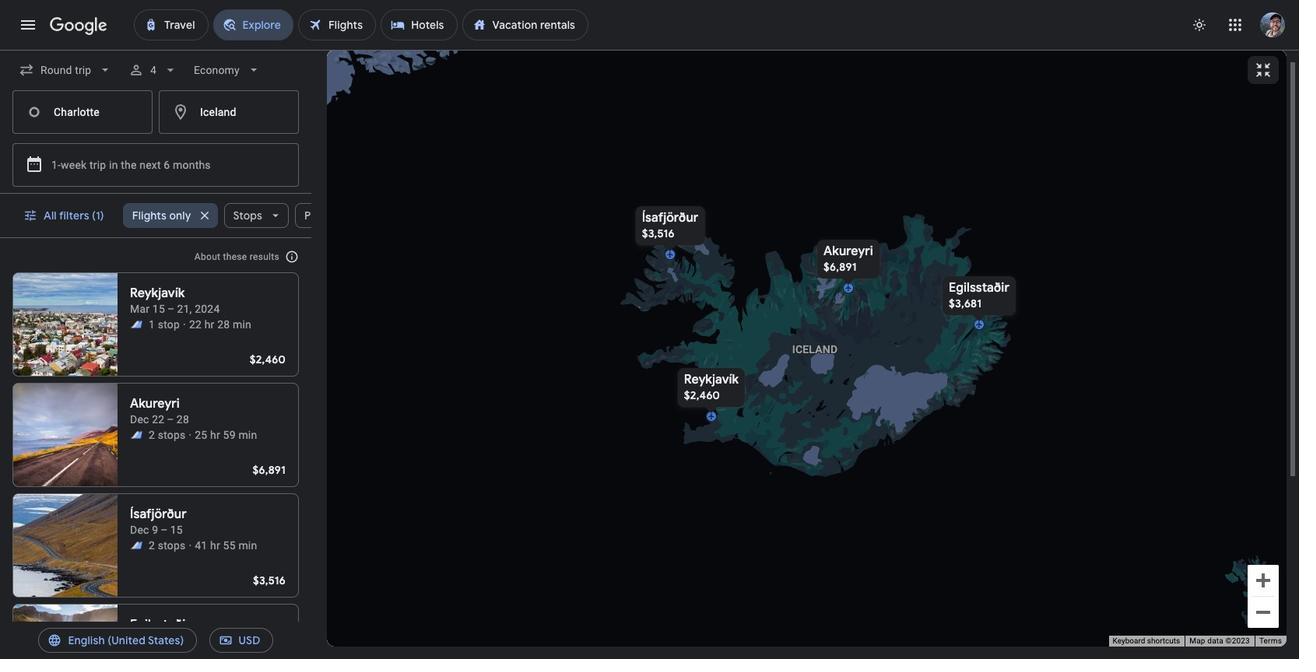 Task type: describe. For each thing, give the bounding box(es) containing it.
map
[[1190, 637, 1206, 646]]

the
[[121, 159, 137, 171]]

states)
[[148, 634, 184, 648]]

59
[[223, 429, 236, 441]]

about these results
[[195, 251, 280, 262]]

jetblue and icelandair image for egilsstaðir
[[130, 650, 142, 659]]

change appearance image
[[1181, 6, 1218, 44]]

shortcuts
[[1147, 637, 1181, 646]]

ísafjörður for ísafjörður dec 9 – 15
[[130, 507, 187, 522]]

$6,891 inside akureyri $6,891
[[823, 260, 857, 274]]

28
[[217, 318, 230, 331]]

akureyri dec 22 – 28
[[130, 396, 189, 426]]

2460 US dollars text field
[[684, 388, 720, 402]]

2 stops for akureyri
[[149, 429, 186, 441]]

only
[[169, 209, 191, 223]]

all filters (1)
[[44, 209, 104, 223]]

jetblue and icelandair image
[[130, 429, 142, 441]]

main menu image
[[19, 16, 37, 34]]

1 vertical spatial $3,516
[[253, 574, 286, 588]]

map region
[[327, 50, 1287, 647]]

data
[[1208, 637, 1224, 646]]

 image for ísafjörður
[[189, 538, 192, 554]]

0 vertical spatial hr
[[205, 318, 215, 331]]

iceland
[[792, 343, 838, 355]]

hr for akureyri
[[210, 429, 220, 441]]

egilsstaðir for egilsstaðir $3,681
[[949, 280, 1009, 295]]

keyboard
[[1113, 637, 1146, 646]]

(1)
[[92, 209, 104, 223]]

akureyri for akureyri dec 22 – 28
[[130, 396, 180, 412]]

dec for egilsstaðir
[[130, 635, 149, 647]]

dec for akureyri
[[130, 413, 149, 426]]

1-week trip in the next 6 months
[[51, 159, 211, 171]]

akureyri $6,891
[[823, 243, 873, 274]]

41 hr 55 min
[[195, 540, 257, 552]]

stop
[[158, 318, 180, 331]]

stops for akureyri
[[158, 429, 186, 441]]

min for akureyri
[[239, 429, 257, 441]]

all filters (1) button
[[14, 197, 117, 234]]

4 button
[[122, 51, 185, 89]]

map data ©2023
[[1190, 637, 1250, 646]]

reykjavík $2,460
[[684, 372, 739, 402]]

ísafjörður dec 9 – 15
[[130, 507, 187, 536]]

41
[[195, 540, 207, 552]]

ísafjörður $3,516
[[642, 210, 698, 240]]

jetblue and icelandair image for ísafjörður
[[130, 540, 142, 552]]

keyboard shortcuts button
[[1113, 636, 1181, 647]]

©2023
[[1226, 637, 1250, 646]]

hr for ísafjörður
[[210, 540, 220, 552]]

mar
[[130, 303, 150, 315]]



Task type: vqa. For each thing, say whether or not it's contained in the screenshot.
'2h' corresponding to 2 hours text field
no



Task type: locate. For each thing, give the bounding box(es) containing it.
english (united states) button
[[39, 622, 197, 659]]

0 vertical spatial stops
[[158, 429, 186, 441]]

2024
[[195, 303, 220, 315]]

1 dec from the top
[[130, 413, 149, 426]]

reykjavík up 15 – 21,
[[130, 286, 185, 301]]

None text field
[[12, 90, 153, 134]]

0 vertical spatial 2 stops
[[149, 429, 186, 441]]

english
[[68, 634, 105, 648]]

$3,516 inside the ísafjörður $3,516
[[642, 226, 674, 240]]

1 vertical spatial 2 stops
[[149, 540, 186, 552]]

reykjavík for reykjavík mar 15 – 21, 2024
[[130, 286, 185, 301]]

hr right 41 at the left of page
[[210, 540, 220, 552]]

 image
[[189, 427, 192, 443], [189, 538, 192, 554]]

6891 US dollars text field
[[253, 463, 286, 477]]

flights
[[132, 209, 167, 223]]

Where to? text field
[[159, 90, 299, 134]]

1 horizontal spatial ísafjörður
[[642, 210, 698, 225]]

22 hr 28 min
[[189, 318, 251, 331]]

egilsstaðir $3,681
[[949, 280, 1009, 310]]

0 horizontal spatial akureyri
[[130, 396, 180, 412]]

1 vertical spatial reykjavík
[[684, 372, 739, 387]]

2 stops down ísafjörður dec 9 – 15
[[149, 540, 186, 552]]

9 – 15 for ísafjörður
[[152, 524, 183, 536]]

22
[[189, 318, 202, 331]]

jetblue and icelandair image for reykjavík
[[130, 318, 142, 331]]

2 vertical spatial hr
[[210, 540, 220, 552]]

price button
[[295, 197, 357, 234]]

1 vertical spatial  image
[[189, 538, 192, 554]]

usd button
[[209, 622, 273, 659]]

0 vertical spatial ísafjörður
[[642, 210, 698, 225]]

flights only
[[132, 209, 191, 223]]

dec for ísafjörður
[[130, 524, 149, 536]]

min right 55
[[239, 540, 257, 552]]

ísafjörður
[[642, 210, 698, 225], [130, 507, 187, 522]]

dec inside ísafjörður dec 9 – 15
[[130, 524, 149, 536]]

0 vertical spatial akureyri
[[823, 243, 873, 259]]

55
[[223, 540, 236, 552]]

next
[[140, 159, 161, 171]]

 image left 25
[[189, 427, 192, 443]]

2
[[149, 429, 155, 441], [149, 540, 155, 552]]

25 hr 59 min
[[195, 429, 257, 441]]

reykjavík inside reykjavík mar 15 – 21, 2024
[[130, 286, 185, 301]]

6
[[164, 159, 170, 171]]

$2,460
[[250, 353, 286, 367], [684, 388, 720, 402]]

hr
[[205, 318, 215, 331], [210, 429, 220, 441], [210, 540, 220, 552]]

25
[[195, 429, 207, 441]]

stops
[[158, 429, 186, 441], [158, 540, 186, 552]]

2 vertical spatial jetblue and icelandair image
[[130, 650, 142, 659]]

1 vertical spatial min
[[239, 429, 257, 441]]

min right 59
[[239, 429, 257, 441]]

filters
[[59, 209, 89, 223]]

months
[[173, 159, 211, 171]]

1 vertical spatial ísafjörður
[[130, 507, 187, 522]]

0 vertical spatial $6,891
[[823, 260, 857, 274]]

1 horizontal spatial akureyri
[[823, 243, 873, 259]]

0 horizontal spatial ísafjörður
[[130, 507, 187, 522]]

2460 US dollars text field
[[250, 353, 286, 367]]

in
[[109, 159, 118, 171]]

1 vertical spatial stops
[[158, 540, 186, 552]]

jetblue and icelandair image down (united at bottom left
[[130, 650, 142, 659]]

egilsstaðir for egilsstaðir dec 9 – 15
[[130, 617, 191, 633]]

1-
[[51, 159, 61, 171]]

english (united states)
[[68, 634, 184, 648]]

egilsstaðir dec 9 – 15
[[130, 617, 191, 647]]

view smaller map image
[[1254, 61, 1273, 79]]

0 vertical spatial  image
[[189, 427, 192, 443]]

2 down ísafjörður dec 9 – 15
[[149, 540, 155, 552]]

0 vertical spatial egilsstaðir
[[949, 280, 1009, 295]]

2 stops from the top
[[158, 540, 186, 552]]

1 9 – 15 from the top
[[152, 524, 183, 536]]

9 – 15 inside ísafjörður dec 9 – 15
[[152, 524, 183, 536]]

1 stop
[[149, 318, 180, 331]]

1 jetblue and icelandair image from the top
[[130, 318, 142, 331]]

2 2 from the top
[[149, 540, 155, 552]]

min right 28
[[233, 318, 251, 331]]

2 2 stops from the top
[[149, 540, 186, 552]]

0 vertical spatial $3,516
[[642, 226, 674, 240]]

stops down ísafjörður dec 9 – 15
[[158, 540, 186, 552]]

0 vertical spatial min
[[233, 318, 251, 331]]

all
[[44, 209, 57, 223]]

None field
[[12, 56, 119, 84], [188, 56, 268, 84], [12, 56, 119, 84], [188, 56, 268, 84]]

2 for ísafjörður
[[149, 540, 155, 552]]

2 jetblue and icelandair image from the top
[[130, 540, 142, 552]]

egilsstaðir
[[949, 280, 1009, 295], [130, 617, 191, 633]]

dec
[[130, 413, 149, 426], [130, 524, 149, 536], [130, 635, 149, 647]]

1 vertical spatial akureyri
[[130, 396, 180, 412]]

terms link
[[1260, 637, 1282, 646]]

 image
[[189, 649, 192, 659]]

hr right 25
[[210, 429, 220, 441]]

1 2 stops from the top
[[149, 429, 186, 441]]

reykjavík up 2460 us dollars text field
[[684, 372, 739, 387]]

stops for ísafjörður
[[158, 540, 186, 552]]

ísafjörður for ísafjörður $3,516
[[642, 210, 698, 225]]

akureyri for akureyri $6,891
[[823, 243, 873, 259]]

0 horizontal spatial $6,891
[[253, 463, 286, 477]]

jetblue and icelandair image down ísafjörður dec 9 – 15
[[130, 540, 142, 552]]

jetblue and icelandair image left 1
[[130, 318, 142, 331]]

(united
[[108, 634, 146, 648]]

akureyri up $6,891 text field at the top of the page
[[823, 243, 873, 259]]

0 vertical spatial dec
[[130, 413, 149, 426]]

loading results progress bar
[[0, 50, 1299, 53]]

9 – 15
[[152, 524, 183, 536], [152, 635, 183, 647]]

1 stops from the top
[[158, 429, 186, 441]]

0 horizontal spatial egilsstaðir
[[130, 617, 191, 633]]

stops
[[233, 209, 262, 223]]

2 dec from the top
[[130, 524, 149, 536]]

1 vertical spatial egilsstaðir
[[130, 617, 191, 633]]

jetblue and icelandair image
[[130, 318, 142, 331], [130, 540, 142, 552], [130, 650, 142, 659]]

reykjavík mar 15 – 21, 2024
[[130, 286, 220, 315]]

0 horizontal spatial $3,516
[[253, 574, 286, 588]]

results
[[250, 251, 280, 262]]

about
[[195, 251, 221, 262]]

0 vertical spatial reykjavík
[[130, 286, 185, 301]]

1 horizontal spatial $6,891
[[823, 260, 857, 274]]

egilsstaðir up states)
[[130, 617, 191, 633]]

3681 US dollars text field
[[949, 296, 982, 310]]

min for ísafjörður
[[239, 540, 257, 552]]

2  image from the top
[[189, 538, 192, 554]]

1 vertical spatial jetblue and icelandair image
[[130, 540, 142, 552]]

2 vertical spatial min
[[239, 540, 257, 552]]

these
[[223, 251, 247, 262]]

1 horizontal spatial reykjavík
[[684, 372, 739, 387]]

0 horizontal spatial reykjavík
[[130, 286, 185, 301]]

6891 US dollars text field
[[823, 260, 857, 274]]

1-week trip in the next 6 months button
[[12, 143, 299, 187]]

akureyri inside 'akureyri dec 22 – 28'
[[130, 396, 180, 412]]

2 vertical spatial dec
[[130, 635, 149, 647]]

hr right the "22"
[[205, 318, 215, 331]]

0 horizontal spatial $2,460
[[250, 353, 286, 367]]

dec inside 'akureyri dec 22 – 28'
[[130, 413, 149, 426]]

4
[[150, 64, 157, 76]]

about these results image
[[273, 238, 311, 276]]

22 – 28
[[152, 413, 189, 426]]

9 – 15 inside egilsstaðir dec 9 – 15
[[152, 635, 183, 647]]

dec inside egilsstaðir dec 9 – 15
[[130, 635, 149, 647]]

usd
[[239, 634, 260, 648]]

9 – 15 for egilsstaðir
[[152, 635, 183, 647]]

min
[[233, 318, 251, 331], [239, 429, 257, 441], [239, 540, 257, 552]]

 image left 41 at the left of page
[[189, 538, 192, 554]]

2 right jetblue and icelandair icon
[[149, 429, 155, 441]]

price
[[304, 209, 331, 223]]

1 vertical spatial 2
[[149, 540, 155, 552]]

akureyri
[[823, 243, 873, 259], [130, 396, 180, 412]]

1 vertical spatial $6,891
[[253, 463, 286, 477]]

2 9 – 15 from the top
[[152, 635, 183, 647]]

1 vertical spatial $2,460
[[684, 388, 720, 402]]

1 vertical spatial hr
[[210, 429, 220, 441]]

1 horizontal spatial $2,460
[[684, 388, 720, 402]]

$6,891
[[823, 260, 857, 274], [253, 463, 286, 477]]

3 jetblue and icelandair image from the top
[[130, 650, 142, 659]]

1 2 from the top
[[149, 429, 155, 441]]

terms
[[1260, 637, 1282, 646]]

1 vertical spatial dec
[[130, 524, 149, 536]]

3 dec from the top
[[130, 635, 149, 647]]

stops button
[[224, 197, 289, 234]]

$3,681
[[949, 296, 982, 310]]

0 vertical spatial 9 – 15
[[152, 524, 183, 536]]

stops down 22 – 28
[[158, 429, 186, 441]]

2 for akureyri
[[149, 429, 155, 441]]

$2,460 inside reykjavík $2,460
[[684, 388, 720, 402]]

$3,516
[[642, 226, 674, 240], [253, 574, 286, 588]]

reykjavík for reykjavík $2,460
[[684, 372, 739, 387]]

0 vertical spatial jetblue and icelandair image
[[130, 318, 142, 331]]

akureyri up 22 – 28
[[130, 396, 180, 412]]

15 – 21,
[[152, 303, 192, 315]]

1 horizontal spatial egilsstaðir
[[949, 280, 1009, 295]]

week
[[61, 159, 87, 171]]

keyboard shortcuts
[[1113, 637, 1181, 646]]

2 stops
[[149, 429, 186, 441], [149, 540, 186, 552]]

3516 US dollars text field
[[642, 226, 674, 240]]

0 vertical spatial 2
[[149, 429, 155, 441]]

egilsstaðir up $3,681
[[949, 280, 1009, 295]]

1 horizontal spatial $3,516
[[642, 226, 674, 240]]

2 stops down 22 – 28
[[149, 429, 186, 441]]

1  image from the top
[[189, 427, 192, 443]]

0 vertical spatial $2,460
[[250, 353, 286, 367]]

flights only button
[[123, 197, 218, 234]]

3516 US dollars text field
[[253, 574, 286, 588]]

reykjavík
[[130, 286, 185, 301], [684, 372, 739, 387]]

1 vertical spatial 9 – 15
[[152, 635, 183, 647]]

1
[[149, 318, 155, 331]]

2 stops for ísafjörður
[[149, 540, 186, 552]]

trip
[[90, 159, 106, 171]]

 image for akureyri
[[189, 427, 192, 443]]



